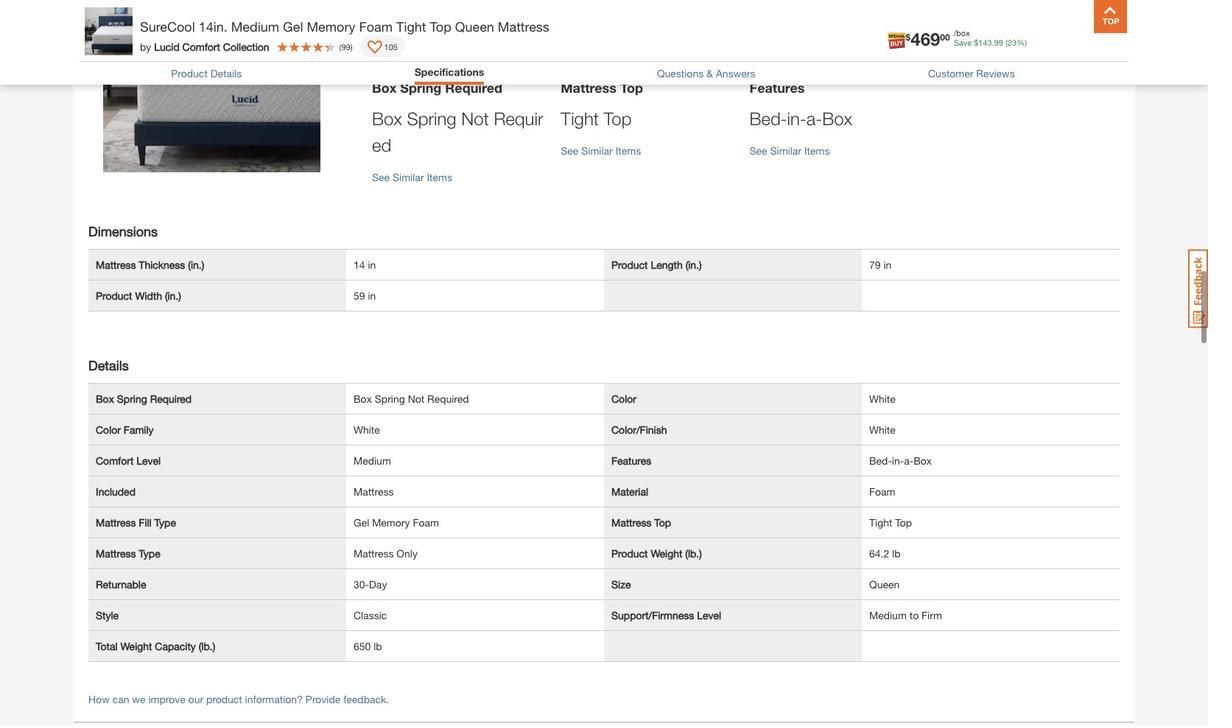 Task type: locate. For each thing, give the bounding box(es) containing it.
1 horizontal spatial $
[[974, 38, 979, 47]]

product details button
[[171, 67, 242, 80], [171, 67, 242, 80]]

1 horizontal spatial weight
[[651, 548, 683, 560]]

1 horizontal spatial 99
[[995, 38, 1004, 47]]

2 horizontal spatial (in.)
[[686, 259, 702, 271]]

0 vertical spatial level
[[137, 455, 161, 467]]

foam up 105 dropdown button
[[359, 18, 393, 35]]

0 horizontal spatial comfort
[[96, 455, 134, 467]]

queen down 64.2 lb on the right of page
[[870, 578, 900, 591]]

color
[[612, 393, 637, 405], [96, 424, 121, 436]]

$ inside "/box save $ 143 . 99 ( 23 %)"
[[974, 38, 979, 47]]

0 horizontal spatial weight
[[120, 640, 152, 653]]

(in.) for product length (in.)
[[686, 259, 702, 271]]

0 horizontal spatial gel
[[283, 18, 303, 35]]

0 horizontal spatial not
[[408, 393, 425, 405]]

1 vertical spatial type
[[139, 548, 160, 560]]

see for box spring not requir ed
[[372, 171, 390, 183]]

gel
[[283, 18, 303, 35], [354, 517, 369, 529]]

not inside box spring not requir ed
[[462, 108, 489, 129]]

lb right 650
[[374, 640, 382, 653]]

requir
[[494, 108, 544, 129]]

0 horizontal spatial details
[[88, 357, 129, 374]]

day
[[369, 578, 387, 591]]

$ left 00 at the right top of the page
[[906, 31, 911, 42]]

product image image
[[85, 7, 133, 55]]

0 horizontal spatial (lb.)
[[199, 640, 215, 653]]

1 vertical spatial tight top
[[870, 517, 912, 529]]

comfort
[[182, 40, 220, 53], [96, 455, 134, 467]]

feedback link image
[[1189, 249, 1209, 329]]

style
[[96, 609, 119, 622]]

product up size
[[612, 548, 648, 560]]

color up color/finish
[[612, 393, 637, 405]]

1 horizontal spatial not
[[462, 108, 489, 129]]

in right 79
[[884, 259, 892, 271]]

0 horizontal spatial lb
[[374, 640, 382, 653]]

type down fill on the left bottom of the page
[[139, 548, 160, 560]]

$ 469 00
[[906, 29, 950, 49]]

bed-
[[750, 108, 788, 129], [870, 455, 892, 467]]

top button
[[1094, 0, 1128, 33]]

to
[[910, 609, 919, 622]]

1 horizontal spatial in-
[[892, 455, 904, 467]]

color for color
[[612, 393, 637, 405]]

weight for total
[[120, 640, 152, 653]]

( inside "/box save $ 143 . 99 ( 23 %)"
[[1006, 38, 1008, 47]]

(lb.) right capacity
[[199, 640, 215, 653]]

0 vertical spatial tight top
[[561, 108, 632, 129]]

$ right 'save'
[[974, 38, 979, 47]]

1 horizontal spatial queen
[[870, 578, 900, 591]]

lb
[[893, 548, 901, 560], [374, 640, 382, 653]]

only
[[397, 548, 418, 560]]

1 horizontal spatial foam
[[413, 517, 439, 529]]

0 horizontal spatial a-
[[807, 108, 823, 129]]

display image
[[367, 41, 382, 55]]

(lb.)
[[686, 548, 702, 560], [199, 640, 215, 653]]

in-
[[788, 108, 807, 129], [892, 455, 904, 467]]

in right 14
[[368, 259, 376, 271]]

items
[[427, 26, 452, 38], [994, 26, 1019, 38], [616, 144, 641, 157], [805, 144, 830, 157], [427, 171, 452, 183]]

foam up only
[[413, 517, 439, 529]]

.
[[992, 38, 995, 47]]

tight
[[397, 18, 426, 35], [561, 108, 599, 129], [870, 517, 893, 529]]

( left )
[[339, 42, 342, 51]]

in
[[368, 259, 376, 271], [884, 259, 892, 271], [368, 290, 376, 302]]

0 vertical spatial (lb.)
[[686, 548, 702, 560]]

0 vertical spatial in-
[[788, 108, 807, 129]]

650
[[354, 640, 371, 653]]

product image
[[103, 0, 321, 173]]

(in.) right thickness
[[188, 259, 204, 271]]

white
[[870, 393, 896, 405], [354, 424, 380, 436], [870, 424, 896, 436]]

1 vertical spatial not
[[408, 393, 425, 405]]

(lb.) up support/firmness level on the bottom of the page
[[686, 548, 702, 560]]

box spring required down the specifications
[[372, 80, 503, 96]]

1 horizontal spatial (in.)
[[188, 259, 204, 271]]

support/firmness level
[[612, 609, 722, 622]]

type
[[154, 517, 176, 529], [139, 548, 160, 560]]

lb for 650 lb
[[374, 640, 382, 653]]

2 vertical spatial medium
[[870, 609, 907, 622]]

features up material
[[612, 455, 652, 467]]

medium left to
[[870, 609, 907, 622]]

tight up 105
[[397, 18, 426, 35]]

0 horizontal spatial foam
[[359, 18, 393, 35]]

2 horizontal spatial medium
[[870, 609, 907, 622]]

material
[[612, 486, 649, 498]]

in for 79 in
[[884, 259, 892, 271]]

0 horizontal spatial 99
[[342, 42, 351, 51]]

spring inside box spring not requir ed
[[407, 108, 457, 129]]

0 vertical spatial bed-in-a-box
[[750, 108, 853, 129]]

1 vertical spatial (lb.)
[[199, 640, 215, 653]]

0 horizontal spatial color
[[96, 424, 121, 436]]

14in.
[[199, 18, 228, 35]]

1 horizontal spatial level
[[697, 609, 722, 622]]

customer
[[929, 67, 974, 80]]

0 vertical spatial not
[[462, 108, 489, 129]]

1 vertical spatial gel
[[354, 517, 369, 529]]

( right .
[[1006, 38, 1008, 47]]

2 see similar items link from the left
[[939, 0, 1113, 40]]

comfort level
[[96, 455, 161, 467]]

1 vertical spatial foam
[[870, 486, 896, 498]]

in right 59
[[368, 290, 376, 302]]

see similar items for box spring not requir ed
[[372, 171, 452, 183]]

tight right requir
[[561, 108, 599, 129]]

see for tight top
[[561, 144, 579, 157]]

0 horizontal spatial bed-in-a-box
[[750, 108, 853, 129]]

product for product details
[[171, 67, 208, 80]]

questions & answers
[[657, 67, 756, 80]]

capacity
[[155, 640, 196, 653]]

1 horizontal spatial comfort
[[182, 40, 220, 53]]

2 horizontal spatial tight
[[870, 517, 893, 529]]

0 vertical spatial medium
[[231, 18, 279, 35]]

1 vertical spatial bed-
[[870, 455, 892, 467]]

product left width
[[96, 290, 132, 302]]

0 horizontal spatial tight
[[397, 18, 426, 35]]

box spring required up family in the bottom left of the page
[[96, 393, 192, 405]]

level down family in the bottom left of the page
[[137, 455, 161, 467]]

box spring not requir ed
[[372, 108, 544, 155]]

features down answers
[[750, 80, 805, 96]]

see similar items for tight top
[[561, 144, 641, 157]]

1 vertical spatial box spring required
[[96, 393, 192, 405]]

0 vertical spatial gel
[[283, 18, 303, 35]]

0 horizontal spatial bed-
[[750, 108, 788, 129]]

1 vertical spatial medium
[[354, 455, 391, 467]]

weight right total
[[120, 640, 152, 653]]

1 vertical spatial weight
[[120, 640, 152, 653]]

foam up 64.2 lb on the right of page
[[870, 486, 896, 498]]

required
[[445, 80, 503, 96], [150, 393, 192, 405], [428, 393, 469, 405]]

mattress fill type
[[96, 517, 176, 529]]

medium up the gel memory foam on the left of the page
[[354, 455, 391, 467]]

not for required
[[408, 393, 425, 405]]

0 horizontal spatial features
[[612, 455, 652, 467]]

0 horizontal spatial medium
[[231, 18, 279, 35]]

0 vertical spatial lb
[[893, 548, 901, 560]]

(in.) for product width (in.)
[[165, 290, 181, 302]]

0 horizontal spatial level
[[137, 455, 161, 467]]

0 vertical spatial color
[[612, 393, 637, 405]]

product length (in.)
[[612, 259, 702, 271]]

type right fill on the left bottom of the page
[[154, 517, 176, 529]]

0 horizontal spatial $
[[906, 31, 911, 42]]

0 horizontal spatial (
[[339, 42, 342, 51]]

product
[[206, 693, 242, 706]]

gel memory foam
[[354, 517, 439, 529]]

product for product length (in.)
[[612, 259, 648, 271]]

lb right 64.2
[[893, 548, 901, 560]]

medium up collection
[[231, 18, 279, 35]]

bed-in-a-box
[[750, 108, 853, 129], [870, 455, 932, 467]]

1 horizontal spatial tight
[[561, 108, 599, 129]]

medium for medium to firm
[[870, 609, 907, 622]]

reviews
[[977, 67, 1015, 80]]

99
[[995, 38, 1004, 47], [342, 42, 351, 51]]

1 vertical spatial details
[[88, 357, 129, 374]]

$
[[906, 31, 911, 42], [974, 38, 979, 47]]

medium
[[231, 18, 279, 35], [354, 455, 391, 467], [870, 609, 907, 622]]

1 vertical spatial a-
[[904, 455, 914, 467]]

specifications button
[[415, 66, 484, 81], [415, 66, 484, 78]]

99 down surecool 14in. medium gel memory foam tight top queen mattress
[[342, 42, 351, 51]]

product left length
[[612, 259, 648, 271]]

105 button
[[360, 35, 405, 57]]

00
[[941, 31, 950, 42]]

0 vertical spatial weight
[[651, 548, 683, 560]]

product for product weight (lb.)
[[612, 548, 648, 560]]

0 horizontal spatial memory
[[307, 18, 356, 35]]

specifications
[[415, 66, 484, 78]]

fill
[[139, 517, 152, 529]]

product details
[[171, 67, 242, 80]]

1 horizontal spatial (lb.)
[[686, 548, 702, 560]]

features
[[750, 80, 805, 96], [612, 455, 652, 467]]

spring
[[400, 80, 442, 96], [407, 108, 457, 129], [117, 393, 147, 405], [375, 393, 405, 405]]

memory
[[307, 18, 356, 35], [372, 517, 410, 529]]

box spring required
[[372, 80, 503, 96], [96, 393, 192, 405]]

1 horizontal spatial color
[[612, 393, 637, 405]]

items for box spring not requir ed
[[427, 171, 452, 183]]

0 vertical spatial box spring required
[[372, 80, 503, 96]]

mattress
[[498, 18, 550, 35], [561, 80, 617, 96], [96, 259, 136, 271], [354, 486, 394, 498], [96, 517, 136, 529], [612, 517, 652, 529], [96, 548, 136, 560], [354, 548, 394, 560]]

memory up ( 99 )
[[307, 18, 356, 35]]

1 horizontal spatial memory
[[372, 517, 410, 529]]

1 horizontal spatial lb
[[893, 548, 901, 560]]

0 vertical spatial details
[[211, 67, 242, 80]]

0 horizontal spatial (in.)
[[165, 290, 181, 302]]

feedback.
[[344, 693, 389, 706]]

collection
[[223, 40, 269, 53]]

comfort up included
[[96, 455, 134, 467]]

color family
[[96, 424, 154, 436]]

1 horizontal spatial tight top
[[870, 517, 912, 529]]

0 vertical spatial memory
[[307, 18, 356, 35]]

thickness
[[139, 259, 185, 271]]

queen up the specifications
[[455, 18, 494, 35]]

in for 14 in
[[368, 259, 376, 271]]

weight up support/firmness level on the bottom of the page
[[651, 548, 683, 560]]

see
[[372, 26, 390, 38], [939, 26, 957, 38], [561, 144, 579, 157], [750, 144, 768, 157], [372, 171, 390, 183]]

queen
[[455, 18, 494, 35], [870, 578, 900, 591]]

0 vertical spatial foam
[[359, 18, 393, 35]]

tight up 64.2
[[870, 517, 893, 529]]

foam
[[359, 18, 393, 35], [870, 486, 896, 498], [413, 517, 439, 529]]

1 vertical spatial memory
[[372, 517, 410, 529]]

surecool
[[140, 18, 195, 35]]

included
[[96, 486, 136, 498]]

$ inside $ 469 00
[[906, 31, 911, 42]]

firm
[[922, 609, 942, 622]]

see similar items link
[[372, 0, 546, 40], [939, 0, 1113, 40]]

1 horizontal spatial bed-
[[870, 455, 892, 467]]

a-
[[807, 108, 823, 129], [904, 455, 914, 467]]

1 horizontal spatial medium
[[354, 455, 391, 467]]

1 vertical spatial comfort
[[96, 455, 134, 467]]

1 horizontal spatial (
[[1006, 38, 1008, 47]]

1 vertical spatial features
[[612, 455, 652, 467]]

color left family in the bottom left of the page
[[96, 424, 121, 436]]

0 vertical spatial mattress top
[[561, 80, 643, 96]]

family
[[124, 424, 154, 436]]

1 horizontal spatial bed-in-a-box
[[870, 455, 932, 467]]

1 vertical spatial color
[[96, 424, 121, 436]]

see similar items
[[372, 26, 452, 38], [939, 26, 1019, 38], [561, 144, 641, 157], [750, 144, 830, 157], [372, 171, 452, 183]]

comfort down 14in.
[[182, 40, 220, 53]]

59
[[354, 290, 365, 302]]

top
[[430, 18, 452, 35], [620, 80, 643, 96], [604, 108, 632, 129], [655, 517, 672, 529], [896, 517, 912, 529]]

level right support/firmness
[[697, 609, 722, 622]]

1 vertical spatial mattress top
[[612, 517, 672, 529]]

30-day
[[354, 578, 387, 591]]

&
[[707, 67, 713, 80]]

(in.) right length
[[686, 259, 702, 271]]

99 left 23
[[995, 38, 1004, 47]]

1 horizontal spatial a-
[[904, 455, 914, 467]]

(in.) right width
[[165, 290, 181, 302]]

memory up the mattress only
[[372, 517, 410, 529]]

1 horizontal spatial features
[[750, 80, 805, 96]]

details down collection
[[211, 67, 242, 80]]

mattress thickness (in.)
[[96, 259, 204, 271]]

similar for bed-in-a-box
[[771, 144, 802, 157]]

0 horizontal spatial queen
[[455, 18, 494, 35]]

details up color family
[[88, 357, 129, 374]]

product down by lucid comfort collection
[[171, 67, 208, 80]]

0 horizontal spatial see similar items link
[[372, 0, 546, 40]]

improve
[[148, 693, 186, 706]]

1 horizontal spatial see similar items link
[[939, 0, 1113, 40]]

lb for 64.2 lb
[[893, 548, 901, 560]]

0 vertical spatial features
[[750, 80, 805, 96]]



Task type: vqa. For each thing, say whether or not it's contained in the screenshot.


Task type: describe. For each thing, give the bounding box(es) containing it.
30-
[[354, 578, 369, 591]]

see for bed-in-a-box
[[750, 144, 768, 157]]

1 horizontal spatial details
[[211, 67, 242, 80]]

total
[[96, 640, 118, 653]]

99 inside "/box save $ 143 . 99 ( 23 %)"
[[995, 38, 1004, 47]]

14
[[354, 259, 365, 271]]

ed
[[372, 135, 392, 155]]

1 vertical spatial bed-in-a-box
[[870, 455, 932, 467]]

dimensions
[[88, 223, 158, 239]]

returnable
[[96, 578, 146, 591]]

)
[[351, 42, 353, 51]]

1 vertical spatial queen
[[870, 578, 900, 591]]

items for bed-in-a-box
[[805, 144, 830, 157]]

surecool 14in. medium gel memory foam tight top queen mattress
[[140, 18, 550, 35]]

in for 59 in
[[368, 290, 376, 302]]

customer reviews
[[929, 67, 1015, 80]]

( 99 )
[[339, 42, 353, 51]]

we
[[132, 693, 146, 706]]

items for tight top
[[616, 144, 641, 157]]

0 horizontal spatial tight top
[[561, 108, 632, 129]]

answers
[[716, 67, 756, 80]]

2 vertical spatial tight
[[870, 517, 893, 529]]

information?
[[245, 693, 303, 706]]

0 vertical spatial a-
[[807, 108, 823, 129]]

2 vertical spatial foam
[[413, 517, 439, 529]]

64.2
[[870, 548, 890, 560]]

/box
[[954, 28, 971, 38]]

105
[[384, 42, 398, 51]]

similar for box spring not requir ed
[[393, 171, 424, 183]]

classic
[[354, 609, 387, 622]]

box inside box spring not requir ed
[[372, 108, 402, 129]]

%)
[[1017, 38, 1027, 47]]

can
[[112, 693, 129, 706]]

product weight (lb.)
[[612, 548, 702, 560]]

support/firmness
[[612, 609, 694, 622]]

lucid
[[154, 40, 180, 53]]

0 vertical spatial bed-
[[750, 108, 788, 129]]

our
[[188, 693, 203, 706]]

0 vertical spatial type
[[154, 517, 176, 529]]

by
[[140, 40, 151, 53]]

0 horizontal spatial box spring required
[[96, 393, 192, 405]]

1 vertical spatial in-
[[892, 455, 904, 467]]

0 vertical spatial queen
[[455, 18, 494, 35]]

14 in
[[354, 259, 376, 271]]

medium to firm
[[870, 609, 942, 622]]

total weight capacity (lb.)
[[96, 640, 215, 653]]

color/finish
[[612, 424, 667, 436]]

2 horizontal spatial foam
[[870, 486, 896, 498]]

143
[[979, 38, 992, 47]]

1 vertical spatial tight
[[561, 108, 599, 129]]

not for requir
[[462, 108, 489, 129]]

650 lb
[[354, 640, 382, 653]]

by lucid comfort collection
[[140, 40, 269, 53]]

64.2 lb
[[870, 548, 901, 560]]

white for color/finish
[[870, 424, 896, 436]]

similar for tight top
[[582, 144, 613, 157]]

provide
[[306, 693, 341, 706]]

/box save $ 143 . 99 ( 23 %)
[[954, 28, 1027, 47]]

mattress only
[[354, 548, 418, 560]]

level for comfort level
[[137, 455, 161, 467]]

questions
[[657, 67, 704, 80]]

medium for medium
[[354, 455, 391, 467]]

white for color
[[870, 393, 896, 405]]

size
[[612, 578, 631, 591]]

product width (in.)
[[96, 290, 181, 302]]

469
[[911, 29, 941, 49]]

1 see similar items link from the left
[[372, 0, 546, 40]]

(in.) for mattress thickness (in.)
[[188, 259, 204, 271]]

length
[[651, 259, 683, 271]]

0 vertical spatial tight
[[397, 18, 426, 35]]

product for product width (in.)
[[96, 290, 132, 302]]

width
[[135, 290, 162, 302]]

how can we improve our product information? provide feedback. link
[[88, 693, 389, 706]]

mattress type
[[96, 548, 160, 560]]

79
[[870, 259, 881, 271]]

weight for product
[[651, 548, 683, 560]]

how
[[88, 693, 110, 706]]

79 in
[[870, 259, 892, 271]]

save
[[954, 38, 972, 47]]

color for color family
[[96, 424, 121, 436]]

box spring not required
[[354, 393, 469, 405]]

level for support/firmness level
[[697, 609, 722, 622]]

1 horizontal spatial box spring required
[[372, 80, 503, 96]]

0 horizontal spatial in-
[[788, 108, 807, 129]]

see similar items for bed-in-a-box
[[750, 144, 830, 157]]

23
[[1008, 38, 1017, 47]]

how can we improve our product information? provide feedback.
[[88, 693, 389, 706]]

59 in
[[354, 290, 376, 302]]



